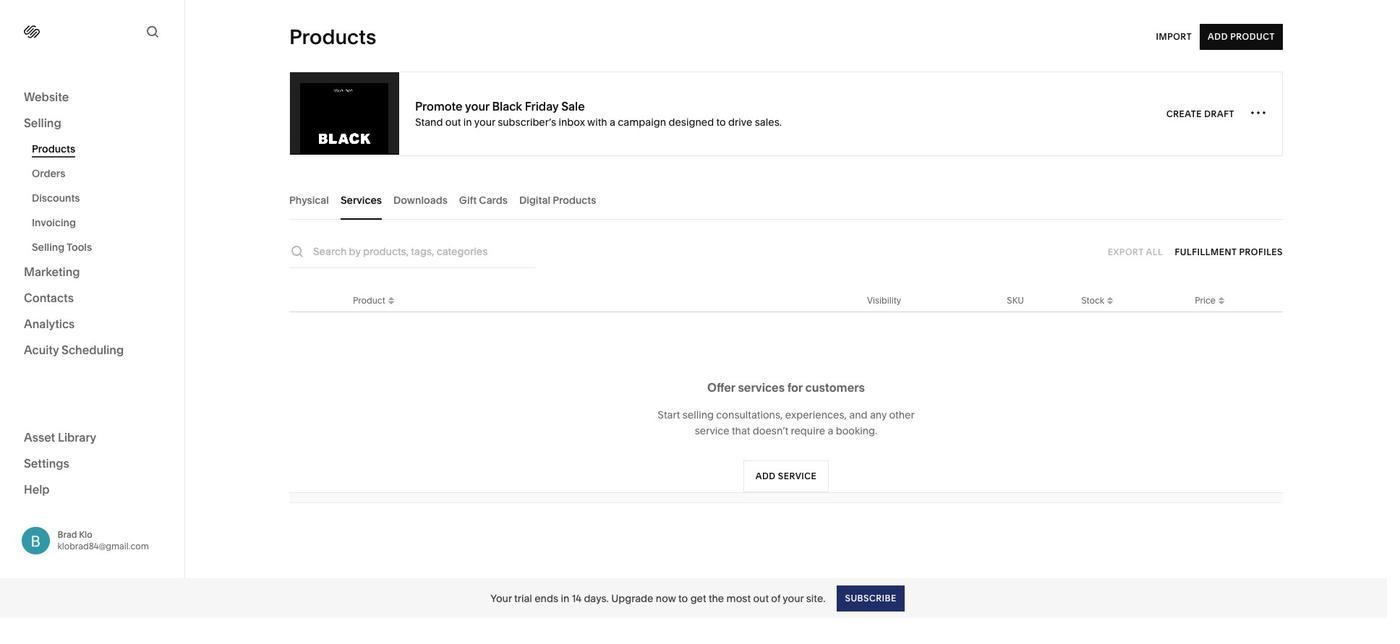 Task type: vqa. For each thing, say whether or not it's contained in the screenshot.
booking.
yes



Task type: locate. For each thing, give the bounding box(es) containing it.
other
[[890, 409, 915, 422]]

0 vertical spatial product
[[1231, 31, 1276, 42]]

tab list
[[289, 180, 1284, 220]]

service down selling
[[695, 425, 730, 438]]

0 horizontal spatial a
[[610, 115, 616, 128]]

1 horizontal spatial products
[[289, 25, 377, 49]]

designed
[[669, 115, 714, 128]]

0 vertical spatial in
[[464, 115, 472, 128]]

downloads
[[394, 194, 448, 207]]

asset library link
[[24, 429, 161, 447]]

your left black
[[465, 99, 490, 113]]

promote
[[415, 99, 463, 113]]

0 horizontal spatial service
[[695, 425, 730, 438]]

to left drive
[[717, 115, 726, 128]]

services
[[341, 194, 382, 207]]

add product button
[[1201, 24, 1284, 50]]

consultations,
[[717, 409, 783, 422]]

orders
[[32, 167, 65, 180]]

1 horizontal spatial add
[[1209, 31, 1229, 42]]

service inside button
[[778, 471, 817, 482]]

your
[[465, 99, 490, 113], [475, 115, 496, 128], [783, 592, 804, 605]]

booking.
[[836, 425, 878, 438]]

gift cards button
[[459, 180, 508, 220]]

require
[[791, 425, 826, 438]]

add right import
[[1209, 31, 1229, 42]]

1 vertical spatial out
[[754, 592, 769, 605]]

add for add service
[[756, 471, 776, 482]]

your
[[491, 592, 512, 605]]

a
[[610, 115, 616, 128], [828, 425, 834, 438]]

brad klo klobrad84@gmail.com
[[58, 530, 149, 552]]

add down the doesn't
[[756, 471, 776, 482]]

1 horizontal spatial to
[[717, 115, 726, 128]]

0 vertical spatial to
[[717, 115, 726, 128]]

your right of
[[783, 592, 804, 605]]

1 vertical spatial selling
[[32, 241, 65, 254]]

that
[[732, 425, 751, 438]]

0 vertical spatial service
[[695, 425, 730, 438]]

selling for selling
[[24, 116, 61, 130]]

discounts
[[32, 192, 80, 205]]

1 vertical spatial a
[[828, 425, 834, 438]]

digital products button
[[520, 180, 597, 220]]

out down promote
[[446, 115, 461, 128]]

contacts
[[24, 291, 74, 305]]

subscribe button
[[838, 586, 905, 612]]

in
[[464, 115, 472, 128], [561, 592, 570, 605]]

acuity
[[24, 343, 59, 357]]

1 vertical spatial add
[[756, 471, 776, 482]]

0 vertical spatial products
[[289, 25, 377, 49]]

add for add product
[[1209, 31, 1229, 42]]

now
[[656, 592, 676, 605]]

fulfillment profiles
[[1176, 246, 1284, 257]]

out inside promote your black friday sale stand out in your subscriber's inbox with a campaign designed to drive sales.
[[446, 115, 461, 128]]

0 vertical spatial your
[[465, 99, 490, 113]]

1 vertical spatial service
[[778, 471, 817, 482]]

acuity scheduling
[[24, 343, 124, 357]]

1 vertical spatial products
[[32, 143, 75, 156]]

klobrad84@gmail.com
[[58, 541, 149, 552]]

services
[[738, 381, 785, 395]]

visibility
[[868, 295, 902, 306]]

offer services for customers
[[708, 381, 865, 395]]

trial
[[515, 592, 532, 605]]

website link
[[24, 89, 161, 106]]

asset
[[24, 430, 55, 445]]

0 horizontal spatial out
[[446, 115, 461, 128]]

klo
[[79, 530, 92, 540]]

1 horizontal spatial a
[[828, 425, 834, 438]]

1 horizontal spatial out
[[754, 592, 769, 605]]

add
[[1209, 31, 1229, 42], [756, 471, 776, 482]]

in right stand
[[464, 115, 472, 128]]

inbox
[[559, 115, 585, 128]]

asset library
[[24, 430, 96, 445]]

ends
[[535, 592, 559, 605]]

settings
[[24, 456, 69, 471]]

1 vertical spatial to
[[679, 592, 688, 605]]

products
[[289, 25, 377, 49], [32, 143, 75, 156], [553, 194, 597, 207]]

0 vertical spatial a
[[610, 115, 616, 128]]

stock
[[1082, 295, 1105, 306]]

cards
[[479, 194, 508, 207]]

all
[[1147, 246, 1164, 257]]

1 horizontal spatial product
[[1231, 31, 1276, 42]]

dropdown icon image
[[385, 293, 397, 304], [1105, 293, 1117, 304], [1216, 293, 1228, 304], [385, 297, 397, 309], [1105, 297, 1117, 309], [1216, 297, 1228, 309]]

selling tools
[[32, 241, 92, 254]]

analytics
[[24, 317, 75, 331]]

tools
[[67, 241, 92, 254]]

add service button
[[744, 461, 830, 493]]

0 horizontal spatial in
[[464, 115, 472, 128]]

a right with
[[610, 115, 616, 128]]

selling up marketing
[[32, 241, 65, 254]]

0 horizontal spatial to
[[679, 592, 688, 605]]

gift cards
[[459, 194, 508, 207]]

to inside promote your black friday sale stand out in your subscriber's inbox with a campaign designed to drive sales.
[[717, 115, 726, 128]]

service down the require
[[778, 471, 817, 482]]

library
[[58, 430, 96, 445]]

0 horizontal spatial product
[[353, 295, 385, 306]]

service
[[695, 425, 730, 438], [778, 471, 817, 482]]

2 vertical spatial products
[[553, 194, 597, 207]]

0 horizontal spatial add
[[756, 471, 776, 482]]

1 horizontal spatial service
[[778, 471, 817, 482]]

out left of
[[754, 592, 769, 605]]

0 vertical spatial out
[[446, 115, 461, 128]]

0 vertical spatial selling
[[24, 116, 61, 130]]

in left '14' on the left bottom of the page
[[561, 592, 570, 605]]

create
[[1167, 108, 1203, 119]]

invoicing link
[[32, 211, 169, 235]]

add inside button
[[1209, 31, 1229, 42]]

2 vertical spatial your
[[783, 592, 804, 605]]

1 vertical spatial your
[[475, 115, 496, 128]]

product inside add product button
[[1231, 31, 1276, 42]]

add inside button
[[756, 471, 776, 482]]

customers
[[806, 381, 865, 395]]

2 horizontal spatial products
[[553, 194, 597, 207]]

create draft
[[1167, 108, 1235, 119]]

subscriber's
[[498, 115, 557, 128]]

0 horizontal spatial products
[[32, 143, 75, 156]]

1 horizontal spatial in
[[561, 592, 570, 605]]

get
[[691, 592, 707, 605]]

a down experiences,
[[828, 425, 834, 438]]

to left get
[[679, 592, 688, 605]]

your down black
[[475, 115, 496, 128]]

selling
[[24, 116, 61, 130], [32, 241, 65, 254]]

invoicing
[[32, 216, 76, 229]]

0 vertical spatial add
[[1209, 31, 1229, 42]]

selling down website
[[24, 116, 61, 130]]

in inside promote your black friday sale stand out in your subscriber's inbox with a campaign designed to drive sales.
[[464, 115, 472, 128]]

days.
[[584, 592, 609, 605]]

selling
[[683, 409, 714, 422]]

product
[[1231, 31, 1276, 42], [353, 295, 385, 306]]



Task type: describe. For each thing, give the bounding box(es) containing it.
fulfillment profiles button
[[1176, 239, 1284, 265]]

draft
[[1205, 108, 1235, 119]]

experiences,
[[786, 409, 847, 422]]

black
[[492, 99, 522, 113]]

services button
[[341, 180, 382, 220]]

campaign
[[618, 115, 667, 128]]

doesn't
[[753, 425, 789, 438]]

help link
[[24, 482, 50, 498]]

export all
[[1109, 246, 1164, 257]]

export all button
[[1109, 239, 1164, 265]]

site.
[[807, 592, 826, 605]]

create draft button
[[1167, 101, 1235, 127]]

start
[[658, 409, 680, 422]]

upgrade
[[612, 592, 654, 605]]

friday
[[525, 99, 559, 113]]

drive
[[729, 115, 753, 128]]

digital
[[520, 194, 551, 207]]

discounts link
[[32, 186, 169, 211]]

products inside button
[[553, 194, 597, 207]]

service inside start selling consultations, experiences, and any other service that doesn't require a booking.
[[695, 425, 730, 438]]

promote your black friday sale stand out in your subscriber's inbox with a campaign designed to drive sales.
[[415, 99, 782, 128]]

and
[[850, 409, 868, 422]]

your trial ends in 14 days. upgrade now to get the most out of your site.
[[491, 592, 826, 605]]

1 vertical spatial product
[[353, 295, 385, 306]]

selling for selling tools
[[32, 241, 65, 254]]

marketing
[[24, 265, 80, 279]]

brad
[[58, 530, 77, 540]]

physical button
[[289, 180, 329, 220]]

price
[[1196, 295, 1216, 306]]

fulfillment
[[1176, 246, 1238, 257]]

orders link
[[32, 161, 169, 186]]

sale
[[562, 99, 585, 113]]

scheduling
[[62, 343, 124, 357]]

profiles
[[1240, 246, 1284, 257]]

analytics link
[[24, 316, 161, 334]]

contacts link
[[24, 290, 161, 308]]

of
[[772, 592, 781, 605]]

physical
[[289, 194, 329, 207]]

the
[[709, 592, 725, 605]]

sku
[[1008, 295, 1025, 306]]

marketing link
[[24, 264, 161, 281]]

1 vertical spatial in
[[561, 592, 570, 605]]

most
[[727, 592, 751, 605]]

digital products
[[520, 194, 597, 207]]

offer
[[708, 381, 736, 395]]

help
[[24, 482, 50, 497]]

acuity scheduling link
[[24, 342, 161, 360]]

with
[[588, 115, 608, 128]]

stand
[[415, 115, 443, 128]]

tab list containing physical
[[289, 180, 1284, 220]]

export
[[1109, 246, 1144, 257]]

any
[[870, 409, 887, 422]]

selling tools link
[[32, 235, 169, 260]]

import
[[1157, 31, 1193, 42]]

add service
[[756, 471, 817, 482]]

selling link
[[24, 115, 161, 132]]

import button
[[1157, 24, 1193, 50]]

for
[[788, 381, 803, 395]]

a inside promote your black friday sale stand out in your subscriber's inbox with a campaign designed to drive sales.
[[610, 115, 616, 128]]

sales.
[[755, 115, 782, 128]]

add product
[[1209, 31, 1276, 42]]

subscribe
[[846, 593, 897, 604]]

start selling consultations, experiences, and any other service that doesn't require a booking.
[[658, 409, 915, 438]]

gift
[[459, 194, 477, 207]]

a inside start selling consultations, experiences, and any other service that doesn't require a booking.
[[828, 425, 834, 438]]

Search by products, tags, categories field
[[313, 244, 536, 260]]



